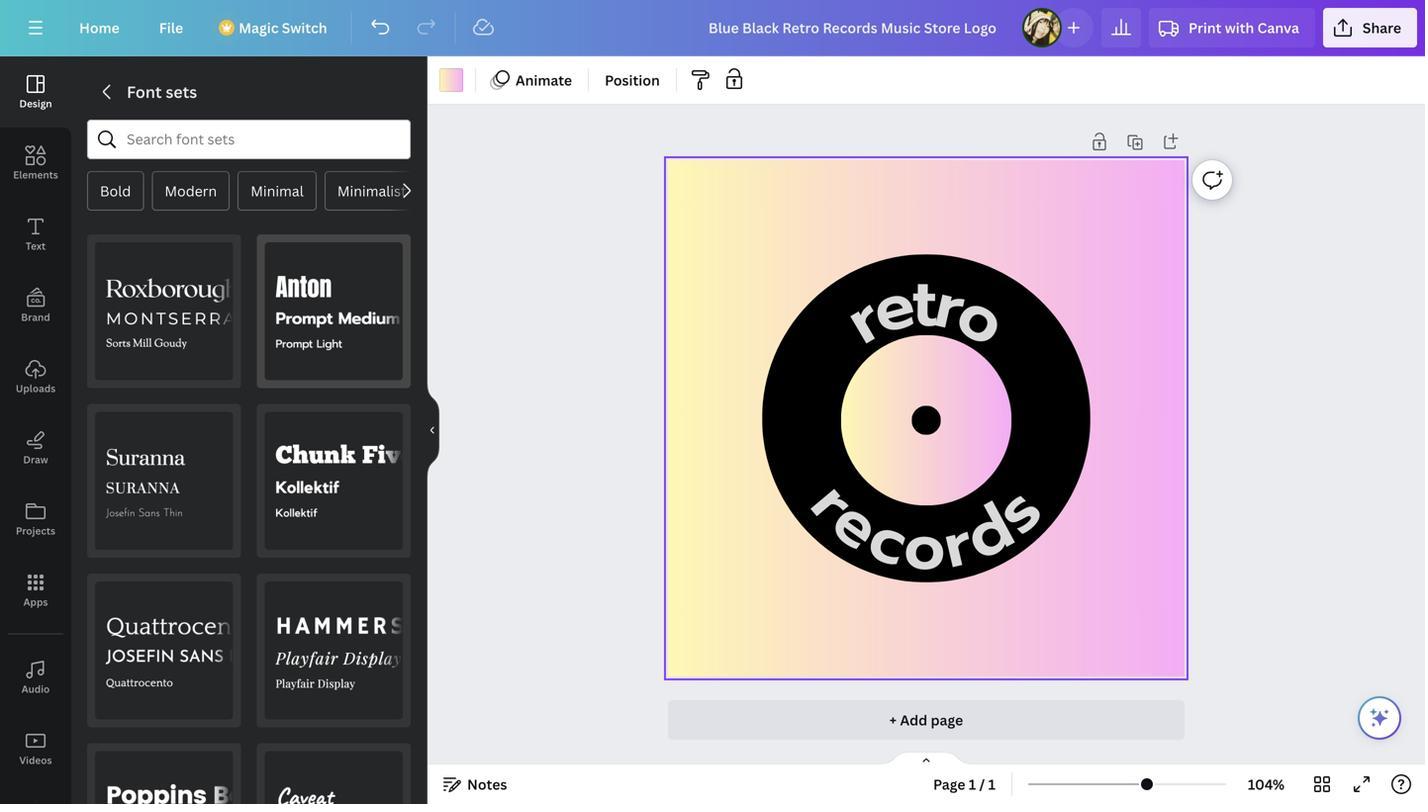 Task type: describe. For each thing, give the bounding box(es) containing it.
minimalist
[[337, 182, 407, 200]]

projects
[[16, 525, 55, 538]]

with
[[1225, 18, 1254, 37]]

animate button
[[484, 64, 580, 96]]

bold
[[100, 182, 131, 200]]

sets
[[166, 81, 197, 102]]

uploads
[[16, 382, 56, 395]]

position
[[605, 71, 660, 90]]

page
[[933, 776, 966, 794]]

add
[[900, 711, 928, 730]]

projects button
[[0, 484, 71, 555]]

magic switch
[[239, 18, 327, 37]]

canva
[[1258, 18, 1300, 37]]

c
[[856, 489, 921, 593]]

Search font sets search field
[[127, 121, 371, 158]]

bold button
[[87, 171, 144, 211]]

2 1 from the left
[[989, 776, 996, 794]]

canva assistant image
[[1368, 707, 1392, 731]]

print with canva button
[[1149, 8, 1315, 48]]

t
[[912, 254, 939, 354]]

elements
[[13, 168, 58, 182]]

modern button
[[152, 171, 230, 211]]

minimalist button
[[324, 171, 420, 211]]

print with canva
[[1189, 18, 1300, 37]]

print
[[1189, 18, 1222, 37]]

page
[[931, 711, 963, 730]]

animate
[[516, 71, 572, 90]]

0 vertical spatial o
[[939, 265, 1024, 372]]

hide image
[[427, 383, 440, 478]]

brand
[[21, 311, 50, 324]]

d
[[947, 480, 1031, 586]]

uploads button
[[0, 342, 71, 413]]

elements button
[[0, 128, 71, 199]]

minimal
[[251, 182, 304, 200]]

1 vertical spatial o
[[903, 498, 947, 597]]

position button
[[597, 64, 668, 96]]

design
[[19, 97, 52, 110]]

draw
[[23, 453, 48, 467]]

s
[[972, 465, 1064, 557]]

videos
[[19, 754, 52, 768]]

minimal button
[[238, 171, 317, 211]]

Design title text field
[[693, 8, 1015, 48]]

notes button
[[436, 769, 515, 801]]



Task type: vqa. For each thing, say whether or not it's contained in the screenshot.
MINIMAL button
yes



Task type: locate. For each thing, give the bounding box(es) containing it.
r
[[926, 255, 975, 358], [827, 270, 901, 370], [788, 462, 879, 545], [934, 494, 982, 595]]

file button
[[143, 8, 199, 48]]

notes
[[467, 776, 507, 794]]

share
[[1363, 18, 1402, 37]]

104% button
[[1234, 769, 1299, 801]]

apps
[[23, 596, 48, 609]]

+ add page button
[[668, 701, 1185, 740]]

home link
[[63, 8, 135, 48]]

1 horizontal spatial 1
[[989, 776, 996, 794]]

1 left /
[[969, 776, 976, 794]]

modern
[[165, 182, 217, 200]]

1
[[969, 776, 976, 794], [989, 776, 996, 794]]

home
[[79, 18, 120, 37]]

/
[[980, 776, 985, 794]]

draw button
[[0, 413, 71, 484]]

page 1 / 1
[[933, 776, 996, 794]]

font sets
[[127, 81, 197, 102]]

0 vertical spatial e
[[862, 254, 926, 361]]

switch
[[282, 18, 327, 37]]

file
[[159, 18, 183, 37]]

1 1 from the left
[[969, 776, 976, 794]]

videos button
[[0, 714, 71, 785]]

brand button
[[0, 270, 71, 342]]

1 vertical spatial e
[[812, 473, 901, 576]]

text button
[[0, 199, 71, 270]]

audio
[[21, 683, 50, 696]]

apps button
[[0, 555, 71, 627]]

text
[[26, 240, 46, 253]]

show pages image
[[879, 751, 974, 767]]

+
[[890, 711, 897, 730]]

o
[[939, 265, 1024, 372], [903, 498, 947, 597]]

magic switch button
[[207, 8, 343, 48]]

magic
[[239, 18, 279, 37]]

linear gradient 90°: #fff7ad, #ffa9f9 image
[[440, 68, 463, 92], [440, 68, 463, 92]]

share button
[[1323, 8, 1418, 48]]

design button
[[0, 56, 71, 128]]

1 right /
[[989, 776, 996, 794]]

e for o
[[862, 254, 926, 361]]

104%
[[1248, 776, 1285, 794]]

e for r
[[812, 473, 901, 576]]

side panel tab list
[[0, 56, 71, 805]]

main menu bar
[[0, 0, 1425, 56]]

audio button
[[0, 642, 71, 714]]

e
[[862, 254, 926, 361], [812, 473, 901, 576]]

font
[[127, 81, 162, 102]]

+ add page
[[890, 711, 963, 730]]

0 horizontal spatial 1
[[969, 776, 976, 794]]



